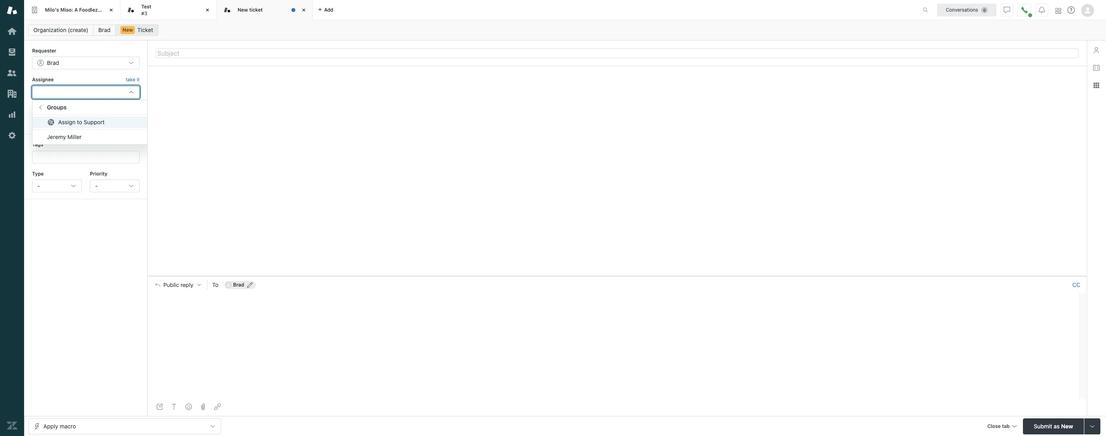 Task type: vqa. For each thing, say whether or not it's contained in the screenshot.
middle New
yes



Task type: describe. For each thing, give the bounding box(es) containing it.
- button for type
[[32, 180, 82, 193]]

tab
[[1002, 424, 1010, 430]]

#3
[[141, 10, 147, 16]]

groups option
[[33, 102, 154, 113]]

get started image
[[7, 26, 17, 37]]

add attachment image
[[200, 404, 206, 411]]

Subject field
[[156, 48, 1079, 58]]

it
[[137, 77, 140, 83]]

cc button
[[1072, 282, 1080, 289]]

public reply button
[[148, 277, 207, 294]]

milo's miso: a foodlez subsidiary tab
[[24, 0, 124, 20]]

add link (cmd k) image
[[214, 404, 221, 411]]

new for new
[[123, 27, 133, 33]]

new for new ticket
[[238, 7, 248, 13]]

public
[[163, 282, 179, 288]]

requester element
[[32, 57, 140, 70]]

type
[[32, 171, 44, 177]]

1 close image from the left
[[203, 6, 211, 14]]

apply
[[43, 423, 58, 430]]

requester
[[32, 48, 56, 54]]

follow button
[[126, 107, 140, 114]]

groups
[[47, 104, 67, 111]]

take it
[[126, 77, 140, 83]]

miller
[[67, 134, 82, 141]]

- for priority
[[95, 183, 98, 189]]

organization (create)
[[33, 26, 88, 33]]

public reply
[[163, 282, 193, 288]]

new ticket tab
[[217, 0, 313, 20]]

macro
[[60, 423, 76, 430]]

reply
[[181, 282, 193, 288]]

foodlez
[[79, 7, 98, 13]]

test
[[141, 4, 151, 10]]

support
[[84, 119, 105, 126]]

submit
[[1034, 423, 1052, 430]]

priority
[[90, 171, 107, 177]]

close
[[987, 424, 1001, 430]]

tabs tab list
[[24, 0, 914, 20]]

Tags field
[[38, 153, 132, 161]]

displays possible ticket submission types image
[[1089, 424, 1096, 430]]

ticket
[[249, 7, 263, 13]]

- for type
[[37, 183, 40, 189]]

secondary element
[[24, 22, 1106, 38]]

notifications image
[[1039, 7, 1045, 13]]

take
[[126, 77, 135, 83]]

reporting image
[[7, 110, 17, 120]]

Assignee field
[[37, 89, 125, 96]]

format text image
[[171, 404, 177, 411]]

add
[[324, 7, 333, 13]]

zendesk products image
[[1055, 8, 1061, 13]]

close image
[[107, 6, 115, 14]]

zendesk image
[[7, 421, 17, 431]]

knowledge image
[[1093, 65, 1100, 71]]

assignee element
[[32, 86, 140, 99]]



Task type: locate. For each thing, give the bounding box(es) containing it.
0 vertical spatial new
[[238, 7, 248, 13]]

assign to support
[[58, 119, 105, 126]]

tags
[[32, 142, 43, 148]]

2 horizontal spatial new
[[1061, 423, 1073, 430]]

2 vertical spatial new
[[1061, 423, 1073, 430]]

tab
[[120, 0, 217, 20]]

organization (create) button
[[28, 24, 94, 36]]

new right "as"
[[1061, 423, 1073, 430]]

follow
[[126, 108, 140, 114]]

brad inside requester element
[[47, 60, 59, 66]]

new ticket
[[238, 7, 263, 13]]

1 vertical spatial new
[[123, 27, 133, 33]]

new left ticket
[[238, 7, 248, 13]]

minimize composer image
[[614, 273, 620, 280]]

1 - button from the left
[[32, 180, 82, 193]]

add button
[[313, 0, 338, 20]]

conversations
[[946, 7, 978, 13]]

views image
[[7, 47, 17, 57]]

0 vertical spatial brad
[[98, 26, 110, 33]]

1 horizontal spatial brad
[[98, 26, 110, 33]]

- button down type
[[32, 180, 82, 193]]

0 horizontal spatial brad
[[47, 60, 59, 66]]

close image
[[203, 6, 211, 14], [300, 6, 308, 14]]

customer context image
[[1093, 47, 1100, 53]]

tab containing test
[[120, 0, 217, 20]]

brad down requester
[[47, 60, 59, 66]]

jeremy
[[47, 134, 66, 141]]

cc
[[1072, 282, 1080, 288]]

close tab button
[[984, 419, 1020, 436]]

as
[[1054, 423, 1060, 430]]

subsidiary
[[99, 7, 124, 13]]

insert emojis image
[[185, 404, 192, 411]]

brad right klobrad84@gmail.com image
[[233, 282, 244, 288]]

brad down close icon
[[98, 26, 110, 33]]

new inside tab
[[238, 7, 248, 13]]

0 horizontal spatial - button
[[32, 180, 82, 193]]

new inside secondary element
[[123, 27, 133, 33]]

assignee list box
[[32, 100, 154, 145]]

2 - from the left
[[95, 183, 98, 189]]

milo's
[[45, 7, 59, 13]]

get help image
[[1067, 6, 1075, 14]]

2 - button from the left
[[90, 180, 140, 193]]

2 close image from the left
[[300, 6, 308, 14]]

test #3
[[141, 4, 151, 16]]

assign
[[58, 119, 75, 126]]

to
[[77, 119, 82, 126]]

0 horizontal spatial close image
[[203, 6, 211, 14]]

button displays agent's chat status as invisible. image
[[1004, 7, 1010, 13]]

conversations button
[[937, 3, 996, 16]]

apply macro
[[43, 423, 76, 430]]

brad
[[98, 26, 110, 33], [47, 60, 59, 66], [233, 282, 244, 288]]

- button
[[32, 180, 82, 193], [90, 180, 140, 193]]

close image inside new ticket tab
[[300, 6, 308, 14]]

organization
[[33, 26, 66, 33]]

customers image
[[7, 68, 17, 78]]

a
[[74, 7, 78, 13]]

apps image
[[1093, 82, 1100, 89]]

edit user image
[[247, 282, 253, 288]]

- button for priority
[[90, 180, 140, 193]]

admin image
[[7, 130, 17, 141]]

brad inside secondary element
[[98, 26, 110, 33]]

jeremy miller
[[47, 134, 82, 141]]

1 horizontal spatial new
[[238, 7, 248, 13]]

2 vertical spatial brad
[[233, 282, 244, 288]]

main element
[[0, 0, 24, 437]]

1 - from the left
[[37, 183, 40, 189]]

take it button
[[126, 76, 140, 84]]

-
[[37, 183, 40, 189], [95, 183, 98, 189]]

assignee
[[32, 77, 54, 83]]

miso:
[[60, 7, 73, 13]]

0 horizontal spatial -
[[37, 183, 40, 189]]

new
[[238, 7, 248, 13], [123, 27, 133, 33], [1061, 423, 1073, 430]]

brad link
[[93, 24, 116, 36]]

assign to support option
[[33, 117, 154, 128]]

milo's miso: a foodlez subsidiary
[[45, 7, 124, 13]]

1 horizontal spatial close image
[[300, 6, 308, 14]]

draft mode image
[[157, 404, 163, 411]]

submit as new
[[1034, 423, 1073, 430]]

2 horizontal spatial brad
[[233, 282, 244, 288]]

to
[[212, 282, 218, 288]]

1 horizontal spatial -
[[95, 183, 98, 189]]

0 horizontal spatial new
[[123, 27, 133, 33]]

ticket
[[137, 26, 153, 33]]

1 horizontal spatial - button
[[90, 180, 140, 193]]

brad for requester
[[47, 60, 59, 66]]

- down type
[[37, 183, 40, 189]]

new left the ticket
[[123, 27, 133, 33]]

close tab
[[987, 424, 1010, 430]]

1 vertical spatial brad
[[47, 60, 59, 66]]

organizations image
[[7, 89, 17, 99]]

- down priority
[[95, 183, 98, 189]]

brad for to
[[233, 282, 244, 288]]

(create)
[[68, 26, 88, 33]]

klobrad84@gmail.com image
[[225, 282, 231, 288]]

zendesk support image
[[7, 5, 17, 16]]

- button down priority
[[90, 180, 140, 193]]



